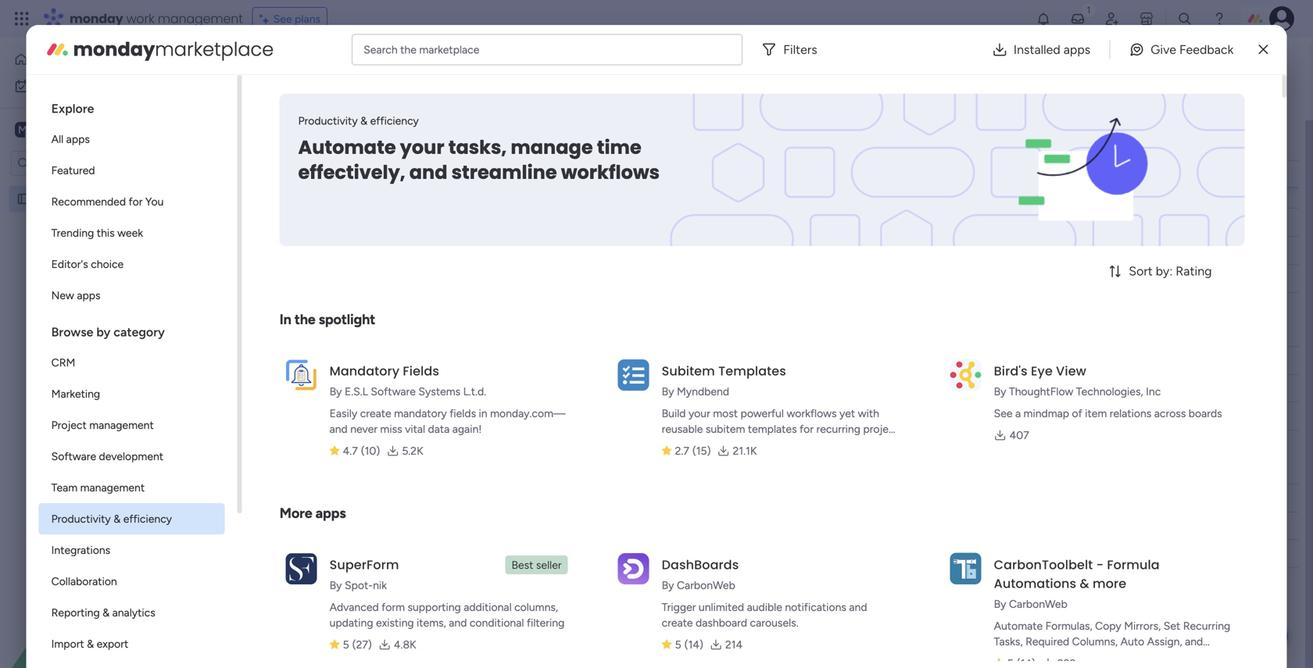 Task type: vqa. For each thing, say whether or not it's contained in the screenshot.
Required
yes



Task type: describe. For each thing, give the bounding box(es) containing it.
import & export option
[[39, 628, 225, 660]]

give feedback
[[1151, 42, 1234, 57]]

automate formulas, copy mirrors, set recurring tasks, required columns, auto assign, and more!
[[994, 619, 1230, 664]]

eye
[[1031, 362, 1053, 380]]

Search in workspace field
[[33, 154, 131, 172]]

browse
[[51, 325, 93, 340]]

the for search
[[400, 43, 417, 56]]

column information image for due date
[[766, 354, 778, 367]]

e.s.l
[[345, 385, 368, 398]]

subitem
[[662, 362, 715, 380]]

week
[[117, 226, 143, 240]]

column information image
[[657, 354, 670, 367]]

dashboards
[[662, 556, 739, 574]]

all apps
[[51, 132, 90, 146]]

5 (14)
[[675, 638, 703, 651]]

installed apps button
[[979, 34, 1103, 65]]

2.7
[[675, 444, 689, 458]]

manage
[[511, 134, 593, 161]]

templates
[[718, 362, 786, 380]]

status field for to-do
[[606, 165, 646, 183]]

& for productivity & efficiency automate your tasks, manage time effectively, and streamline workflows
[[361, 114, 368, 127]]

banner logo image
[[941, 94, 1226, 246]]

with
[[858, 407, 879, 420]]

monday for monday work management
[[70, 10, 123, 27]]

main for main workspace
[[36, 122, 63, 137]]

To-Do field
[[265, 134, 317, 155]]

subitem templates by myndbend
[[662, 362, 786, 398]]

team management
[[51, 481, 145, 494]]

best seller
[[512, 558, 562, 572]]

5.2k
[[402, 444, 423, 458]]

2 due date from the top
[[711, 354, 755, 367]]

assign,
[[1147, 635, 1182, 648]]

apps for installed apps
[[1064, 42, 1091, 57]]

easily create mandatory fields in monday.com— and never miss vital data again!
[[330, 407, 565, 436]]

integrations
[[51, 544, 110, 557]]

carbontoolbelt - formula automations & more by carbonweb
[[994, 556, 1160, 611]]

project management list box
[[0, 183, 199, 423]]

supporting
[[408, 601, 461, 614]]

by inside mandatory fields by e.s.l software systems l.t.d.
[[330, 385, 342, 398]]

seller
[[536, 558, 562, 572]]

status field for completed
[[606, 352, 646, 369]]

new task
[[243, 97, 289, 111]]

main workspace
[[36, 122, 128, 137]]

efficiency for productivity & efficiency
[[123, 512, 172, 526]]

home option
[[9, 47, 190, 72]]

crm
[[51, 356, 75, 369]]

existing
[[376, 616, 414, 630]]

4.7
[[343, 444, 358, 458]]

by inside carbontoolbelt - formula automations & more by carbonweb
[[994, 598, 1006, 611]]

build
[[662, 407, 686, 420]]

inc
[[1146, 385, 1161, 398]]

trending this week option
[[39, 217, 225, 249]]

0 horizontal spatial marketplace
[[155, 36, 274, 63]]

& inside carbontoolbelt - formula automations & more by carbonweb
[[1080, 575, 1089, 592]]

explore heading
[[39, 88, 225, 123]]

fields
[[450, 407, 476, 420]]

the for in
[[294, 311, 315, 328]]

mirrors,
[[1124, 619, 1161, 633]]

by inside subitem templates by myndbend
[[662, 385, 674, 398]]

app logo image for myndbend
[[618, 359, 649, 391]]

and inside automate formulas, copy mirrors, set recurring tasks, required columns, auto assign, and more!
[[1185, 635, 1203, 648]]

monday marketplace image
[[45, 37, 70, 62]]

dashboard
[[696, 616, 747, 630]]

add new group button
[[238, 596, 349, 621]]

management inside field
[[308, 51, 433, 77]]

filtering
[[527, 616, 565, 630]]

project inside option
[[51, 419, 87, 432]]

your inside build your most powerful workflows yet with reusable subitem templates for recurring project tasks.
[[689, 407, 710, 420]]

trending
[[51, 226, 94, 240]]

easily
[[330, 407, 357, 420]]

public board image
[[16, 191, 31, 206]]

productivity for productivity & efficiency automate your tasks, manage time effectively, and streamline workflows
[[298, 114, 358, 127]]

monday for monday marketplace
[[73, 36, 155, 63]]

recurring
[[816, 422, 861, 436]]

tasks,
[[448, 134, 507, 161]]

search
[[364, 43, 398, 56]]

sort by: rating
[[1129, 264, 1212, 279]]

new task button
[[237, 91, 295, 116]]

project management inside list box
[[37, 192, 139, 206]]

project
[[863, 422, 899, 436]]

trigger
[[662, 601, 696, 614]]

give
[[1151, 42, 1176, 57]]

407
[[1010, 429, 1029, 442]]

task for to-do
[[372, 168, 393, 181]]

new apps option
[[39, 280, 225, 311]]

and inside trigger unlimited audible notifications and create dashboard carousels.
[[849, 601, 867, 614]]

tasks.
[[662, 438, 689, 451]]

time
[[597, 134, 642, 161]]

to-do
[[269, 134, 313, 154]]

for inside option
[[129, 195, 143, 208]]

effectively,
[[298, 159, 405, 186]]

sort
[[1129, 264, 1153, 279]]

(10)
[[361, 444, 380, 458]]

marketing option
[[39, 378, 225, 410]]

give feedback button
[[1116, 34, 1246, 65]]

integrations option
[[39, 535, 225, 566]]

apps for more apps
[[315, 505, 346, 522]]

sort by: rating button
[[1080, 259, 1245, 284]]

management for team management
[[80, 481, 145, 494]]

collaboration
[[51, 575, 117, 588]]

l.t.d.
[[463, 385, 486, 398]]

collaboration option
[[39, 566, 225, 597]]

relations
[[1110, 407, 1152, 420]]

installed
[[1014, 42, 1060, 57]]

apps for new apps
[[77, 289, 100, 302]]

mandatory
[[394, 407, 447, 420]]

1 due from the top
[[711, 167, 730, 181]]

lottie animation image
[[0, 510, 199, 668]]

by inside bird's eye view by thoughtflow technologies, inc
[[994, 385, 1006, 398]]

2 date from the top
[[733, 354, 755, 367]]

streamline
[[452, 159, 557, 186]]

spotlight
[[319, 311, 375, 328]]

invite
[[1202, 56, 1229, 69]]

reporting
[[51, 606, 100, 619]]

item
[[1085, 407, 1107, 420]]

all
[[51, 132, 63, 146]]

monday work management
[[70, 10, 243, 27]]

1 horizontal spatial marketplace
[[419, 43, 479, 56]]

team
[[51, 481, 78, 494]]

plans
[[295, 12, 321, 25]]

project inside field
[[242, 51, 304, 77]]

see a mindmap of item relations across boards
[[994, 407, 1222, 420]]

workflows inside productivity & efficiency automate your tasks, manage time effectively, and streamline workflows
[[561, 159, 660, 186]]

set
[[1164, 619, 1180, 633]]

notifications
[[785, 601, 846, 614]]

notifications image
[[1036, 11, 1051, 27]]

4.8k
[[394, 638, 416, 651]]

mandatory fields by e.s.l software systems l.t.d.
[[330, 362, 486, 398]]

dapulse x slim image
[[1259, 40, 1268, 59]]

in the spotlight
[[280, 311, 375, 328]]

group
[[313, 602, 342, 616]]

project management inside field
[[242, 51, 433, 77]]

app logo image for by
[[950, 359, 981, 391]]

items,
[[417, 616, 446, 630]]

most
[[713, 407, 738, 420]]

app logo image up 'new'
[[286, 553, 317, 584]]

columns,
[[514, 601, 558, 614]]

choice
[[91, 258, 124, 271]]

carbonweb inside carbontoolbelt - formula automations & more by carbonweb
[[1009, 598, 1067, 611]]

this
[[97, 226, 115, 240]]

software inside option
[[51, 450, 96, 463]]

2.7 (15)
[[675, 444, 711, 458]]

project inside list box
[[37, 192, 72, 206]]

productivity & efficiency option
[[39, 503, 225, 535]]



Task type: locate. For each thing, give the bounding box(es) containing it.
updating
[[330, 616, 373, 630]]

1 image
[[1082, 1, 1096, 18]]

1 vertical spatial date
[[733, 354, 755, 367]]

fields
[[403, 362, 439, 380]]

1 vertical spatial workflows
[[787, 407, 837, 420]]

monday up home link
[[70, 10, 123, 27]]

status down time
[[610, 167, 642, 181]]

see for see plans
[[273, 12, 292, 25]]

see for see a mindmap of item relations across boards
[[994, 407, 1013, 420]]

new down editor's
[[51, 289, 74, 302]]

0 vertical spatial mar
[[720, 188, 737, 200]]

productivity for productivity & efficiency
[[51, 512, 111, 526]]

0 vertical spatial create
[[360, 407, 391, 420]]

project management option
[[39, 410, 225, 441]]

0 vertical spatial project
[[242, 51, 304, 77]]

productivity inside productivity & efficiency automate your tasks, manage time effectively, and streamline workflows
[[298, 114, 358, 127]]

editor's
[[51, 258, 88, 271]]

project management up search field
[[242, 51, 433, 77]]

efficiency for productivity & efficiency automate your tasks, manage time effectively, and streamline workflows
[[370, 114, 419, 127]]

workflows
[[561, 159, 660, 186], [787, 407, 837, 420]]

your inside productivity & efficiency automate your tasks, manage time effectively, and streamline workflows
[[400, 134, 445, 161]]

category
[[114, 325, 165, 340]]

apps down editor's choice
[[77, 289, 100, 302]]

8
[[739, 188, 746, 200]]

import
[[51, 637, 84, 651]]

0 vertical spatial the
[[400, 43, 417, 56]]

1 vertical spatial due
[[711, 354, 730, 367]]

& inside productivity & efficiency automate your tasks, manage time effectively, and streamline workflows
[[361, 114, 368, 127]]

1 horizontal spatial software
[[371, 385, 416, 398]]

Owner field
[[515, 165, 555, 183]]

list box containing explore
[[39, 88, 225, 668]]

0 horizontal spatial software
[[51, 450, 96, 463]]

marketplace left table in the top left of the page
[[419, 43, 479, 56]]

myndbend
[[677, 385, 729, 398]]

0 vertical spatial software
[[371, 385, 416, 398]]

browse by category heading
[[39, 311, 225, 347]]

& left more
[[1080, 575, 1089, 592]]

0 horizontal spatial management
[[75, 192, 139, 206]]

1 horizontal spatial productivity
[[298, 114, 358, 127]]

feedback
[[1179, 42, 1234, 57]]

0 vertical spatial due date field
[[707, 165, 759, 183]]

marketplace
[[155, 36, 274, 63], [419, 43, 479, 56]]

carbontoolbelt
[[994, 556, 1093, 574]]

marketplace down monday work management
[[155, 36, 274, 63]]

for left recurring
[[800, 422, 814, 436]]

management inside option
[[80, 481, 145, 494]]

bird's eye view by thoughtflow technologies, inc
[[994, 362, 1161, 398]]

new
[[290, 602, 311, 616]]

2 vertical spatial management
[[80, 481, 145, 494]]

1 vertical spatial due date
[[711, 354, 755, 367]]

by down bird's
[[994, 385, 1006, 398]]

0 vertical spatial due date
[[711, 167, 755, 181]]

& for reporting & analytics
[[102, 606, 110, 619]]

data
[[428, 422, 450, 436]]

2 due date field from the top
[[707, 352, 759, 369]]

by left e.s.l
[[330, 385, 342, 398]]

monday.com—
[[490, 407, 565, 420]]

app logo image left bird's
[[950, 359, 981, 391]]

rating
[[1176, 264, 1212, 279]]

build your most powerful workflows yet with reusable subitem templates for recurring project tasks.
[[662, 407, 899, 451]]

trending this week
[[51, 226, 143, 240]]

recommended for you option
[[39, 186, 225, 217]]

efficiency inside productivity & efficiency automate your tasks, manage time effectively, and streamline workflows
[[370, 114, 419, 127]]

Status field
[[606, 165, 646, 183], [606, 352, 646, 369]]

1 vertical spatial productivity
[[51, 512, 111, 526]]

& left analytics on the bottom of the page
[[102, 606, 110, 619]]

automations
[[994, 575, 1076, 592]]

4.7 (10)
[[343, 444, 380, 458]]

due up mar 8 at the right
[[711, 167, 730, 181]]

1 vertical spatial due date field
[[707, 352, 759, 369]]

and inside productivity & efficiency automate your tasks, manage time effectively, and streamline workflows
[[409, 159, 448, 186]]

1 horizontal spatial project management
[[242, 51, 433, 77]]

1 horizontal spatial for
[[800, 422, 814, 436]]

0 vertical spatial efficiency
[[370, 114, 419, 127]]

0 horizontal spatial efficiency
[[123, 512, 172, 526]]

0 vertical spatial date
[[733, 167, 755, 181]]

home
[[34, 53, 64, 66]]

invite / 1 button
[[1173, 50, 1251, 75]]

and inside "advanced form supporting additional columns, updating existing items, and conditional filtering"
[[449, 616, 467, 630]]

app logo image left column information icon
[[618, 359, 649, 391]]

lottie animation element
[[0, 510, 199, 668]]

new for new apps
[[51, 289, 74, 302]]

2 task from the top
[[372, 354, 393, 367]]

best
[[512, 558, 533, 572]]

technologies,
[[1076, 385, 1143, 398]]

by inside dashboards by carbonweb
[[662, 579, 674, 592]]

& up effectively,
[[361, 114, 368, 127]]

1 vertical spatial monday
[[73, 36, 155, 63]]

1 horizontal spatial automate
[[994, 619, 1043, 633]]

carbonweb down automations
[[1009, 598, 1067, 611]]

list box
[[39, 88, 225, 668]]

status field left column information icon
[[606, 352, 646, 369]]

1 horizontal spatial column information image
[[766, 354, 778, 367]]

software inside mandatory fields by e.s.l software systems l.t.d.
[[371, 385, 416, 398]]

0 vertical spatial automate
[[298, 134, 396, 161]]

see left a
[[994, 407, 1013, 420]]

new
[[243, 97, 266, 111], [51, 289, 74, 302]]

1 vertical spatial new
[[51, 289, 74, 302]]

analytics
[[112, 606, 155, 619]]

1 vertical spatial column information image
[[766, 354, 778, 367]]

by up build
[[662, 385, 674, 398]]

advanced
[[330, 601, 379, 614]]

form
[[382, 601, 405, 614]]

systems
[[418, 385, 460, 398]]

1 5 from the left
[[343, 638, 349, 651]]

0 horizontal spatial see
[[273, 12, 292, 25]]

& left the export on the left bottom
[[87, 637, 94, 651]]

0 horizontal spatial 5
[[343, 638, 349, 651]]

unlimited
[[699, 601, 744, 614]]

new for new task
[[243, 97, 266, 111]]

productivity inside option
[[51, 512, 111, 526]]

mar for mar 9
[[720, 216, 737, 229]]

project up task
[[242, 51, 304, 77]]

0 horizontal spatial new
[[51, 289, 74, 302]]

carbonweb down dashboards
[[677, 579, 735, 592]]

again!
[[452, 422, 482, 436]]

for left you
[[129, 195, 143, 208]]

0 vertical spatial for
[[129, 195, 143, 208]]

5 for 5 (14)
[[675, 638, 681, 651]]

create up never
[[360, 407, 391, 420]]

0 horizontal spatial automate
[[298, 134, 396, 161]]

1 vertical spatial for
[[800, 422, 814, 436]]

1 vertical spatial project management
[[37, 192, 139, 206]]

crm option
[[39, 347, 225, 378]]

automate inside productivity & efficiency automate your tasks, manage time effectively, and streamline workflows
[[298, 134, 396, 161]]

0 vertical spatial status
[[610, 167, 642, 181]]

your down myndbend
[[689, 407, 710, 420]]

see inside see plans button
[[273, 12, 292, 25]]

workflows right owner field
[[561, 159, 660, 186]]

and down easily
[[330, 422, 348, 436]]

date up the 8
[[733, 167, 755, 181]]

help image
[[1211, 11, 1227, 27]]

1 horizontal spatial your
[[689, 407, 710, 420]]

option
[[0, 185, 199, 188]]

app logo image for e.s.l
[[286, 359, 317, 391]]

and left tasks,
[[409, 159, 448, 186]]

0 vertical spatial carbonweb
[[677, 579, 735, 592]]

app logo image down completed field
[[286, 359, 317, 391]]

apps right more
[[315, 505, 346, 522]]

management inside list box
[[75, 192, 139, 206]]

1 horizontal spatial workflows
[[787, 407, 837, 420]]

1 vertical spatial project
[[37, 192, 72, 206]]

task down search field
[[372, 168, 393, 181]]

apps inside 'button'
[[1064, 42, 1091, 57]]

1 vertical spatial carbonweb
[[1009, 598, 1067, 611]]

task for completed
[[372, 354, 393, 367]]

5 left "(14)"
[[675, 638, 681, 651]]

the right in
[[294, 311, 315, 328]]

1 horizontal spatial management
[[308, 51, 433, 77]]

apps right all
[[66, 132, 90, 146]]

& for import & export
[[87, 637, 94, 651]]

apps for all apps
[[66, 132, 90, 146]]

workflows inside build your most powerful workflows yet with reusable subitem templates for recurring project tasks.
[[787, 407, 837, 420]]

1 vertical spatial management
[[89, 419, 154, 432]]

bird's
[[994, 362, 1028, 380]]

1 vertical spatial efficiency
[[123, 512, 172, 526]]

& up integrations option
[[114, 512, 121, 526]]

0 horizontal spatial for
[[129, 195, 143, 208]]

recommended for you
[[51, 195, 164, 208]]

create inside easily create mandatory fields in monday.com— and never miss vital data again!
[[360, 407, 391, 420]]

software down "fields"
[[371, 385, 416, 398]]

21.1k
[[733, 444, 757, 458]]

5 left (27)
[[343, 638, 349, 651]]

advanced form supporting additional columns, updating existing items, and conditional filtering
[[330, 601, 565, 630]]

5 for 5 (27)
[[343, 638, 349, 651]]

0 vertical spatial task
[[372, 168, 393, 181]]

carbonweb inside dashboards by carbonweb
[[677, 579, 735, 592]]

task left "fields"
[[372, 354, 393, 367]]

automate up "tasks,"
[[994, 619, 1043, 633]]

1 vertical spatial create
[[662, 616, 693, 630]]

0 horizontal spatial main
[[36, 122, 63, 137]]

by left the "spot-"
[[330, 579, 342, 592]]

efficiency inside option
[[123, 512, 172, 526]]

management up the this
[[75, 192, 139, 206]]

management up monday marketplace
[[158, 10, 243, 27]]

in
[[280, 311, 291, 328]]

2 status field from the top
[[606, 352, 646, 369]]

apps inside "option"
[[77, 289, 100, 302]]

due up myndbend
[[711, 354, 730, 367]]

0 horizontal spatial column information image
[[657, 168, 670, 180]]

0 vertical spatial status field
[[606, 165, 646, 183]]

1 vertical spatial automate
[[994, 619, 1043, 633]]

editor's choice
[[51, 258, 124, 271]]

Due date field
[[707, 165, 759, 183], [707, 352, 759, 369]]

0 horizontal spatial productivity
[[51, 512, 111, 526]]

automate inside automate formulas, copy mirrors, set recurring tasks, required columns, auto assign, and more!
[[994, 619, 1043, 633]]

1 horizontal spatial 5
[[675, 638, 681, 651]]

1 task from the top
[[372, 168, 393, 181]]

1 horizontal spatial create
[[662, 616, 693, 630]]

and right notifications
[[849, 601, 867, 614]]

due date field up myndbend
[[707, 352, 759, 369]]

and inside easily create mandatory fields in monday.com— and never miss vital data again!
[[330, 422, 348, 436]]

status left column information icon
[[610, 354, 642, 367]]

1 vertical spatial task
[[372, 354, 393, 367]]

table
[[504, 56, 530, 69]]

software development option
[[39, 441, 225, 472]]

all apps option
[[39, 123, 225, 155]]

Project Management field
[[238, 51, 437, 77]]

management up 'productivity & efficiency'
[[80, 481, 145, 494]]

new left task
[[243, 97, 266, 111]]

auto
[[1120, 635, 1144, 648]]

0 vertical spatial management
[[158, 10, 243, 27]]

1 vertical spatial mar
[[720, 216, 737, 229]]

search the marketplace
[[364, 43, 479, 56]]

and right items, in the bottom of the page
[[449, 616, 467, 630]]

for inside build your most powerful workflows yet with reusable subitem templates for recurring project tasks.
[[800, 422, 814, 436]]

and down recurring
[[1185, 635, 1203, 648]]

app logo image left dashboards
[[618, 553, 649, 584]]

add view image
[[551, 57, 557, 68]]

apps down update feed image
[[1064, 42, 1091, 57]]

featured option
[[39, 155, 225, 186]]

mar for mar 8
[[720, 188, 737, 200]]

2 5 from the left
[[675, 638, 681, 651]]

workflows up recurring
[[787, 407, 837, 420]]

Completed field
[[265, 320, 353, 341]]

new inside new task button
[[243, 97, 266, 111]]

0 vertical spatial new
[[243, 97, 266, 111]]

invite members image
[[1104, 11, 1120, 27]]

0 vertical spatial monday
[[70, 10, 123, 27]]

project management down featured
[[37, 192, 139, 206]]

1 horizontal spatial new
[[243, 97, 266, 111]]

apps inside option
[[66, 132, 90, 146]]

app logo image for automations
[[950, 553, 981, 584]]

1 horizontal spatial see
[[994, 407, 1013, 420]]

1 vertical spatial software
[[51, 450, 96, 463]]

0 horizontal spatial workflows
[[561, 159, 660, 186]]

due date up myndbend
[[711, 354, 755, 367]]

main left table in the top left of the page
[[478, 56, 501, 69]]

your left tasks,
[[400, 134, 445, 161]]

1 vertical spatial management
[[75, 192, 139, 206]]

gary orlando image
[[1269, 6, 1294, 31]]

1 horizontal spatial the
[[400, 43, 417, 56]]

select product image
[[14, 11, 30, 27]]

filters
[[783, 42, 817, 57]]

new inside the new apps "option"
[[51, 289, 74, 302]]

app logo image
[[286, 359, 317, 391], [618, 359, 649, 391], [950, 359, 981, 391], [950, 553, 981, 584], [286, 553, 317, 584], [618, 553, 649, 584]]

0 vertical spatial project management
[[242, 51, 433, 77]]

monday marketplace image
[[1139, 11, 1154, 27]]

productivity up do
[[298, 114, 358, 127]]

column information image for status
[[657, 168, 670, 180]]

5
[[343, 638, 349, 651], [675, 638, 681, 651]]

status for to-do
[[610, 167, 642, 181]]

0 vertical spatial main
[[478, 56, 501, 69]]

nik
[[373, 579, 387, 592]]

apps
[[1064, 42, 1091, 57], [66, 132, 90, 146], [77, 289, 100, 302], [315, 505, 346, 522]]

0 vertical spatial workflows
[[561, 159, 660, 186]]

status for completed
[[610, 354, 642, 367]]

workspace selection element
[[15, 120, 131, 141]]

create inside trigger unlimited audible notifications and create dashboard carousels.
[[662, 616, 693, 630]]

management up search field
[[308, 51, 433, 77]]

1 vertical spatial main
[[36, 122, 63, 137]]

required
[[1026, 635, 1069, 648]]

1 date from the top
[[733, 167, 755, 181]]

thoughtflow
[[1009, 385, 1073, 398]]

1 horizontal spatial efficiency
[[370, 114, 419, 127]]

main
[[478, 56, 501, 69], [36, 122, 63, 137]]

mar left 9
[[720, 216, 737, 229]]

main inside button
[[478, 56, 501, 69]]

-
[[1096, 556, 1104, 574]]

1 due date field from the top
[[707, 165, 759, 183]]

1 vertical spatial your
[[689, 407, 710, 420]]

app logo image left automations
[[950, 553, 981, 584]]

vital
[[405, 422, 425, 436]]

0 vertical spatial your
[[400, 134, 445, 161]]

create down "trigger"
[[662, 616, 693, 630]]

1 status from the top
[[610, 167, 642, 181]]

monday down work on the left top
[[73, 36, 155, 63]]

0 vertical spatial due
[[711, 167, 730, 181]]

home link
[[9, 47, 190, 72]]

1 horizontal spatial carbonweb
[[1009, 598, 1067, 611]]

2 due from the top
[[711, 354, 730, 367]]

management up the development
[[89, 419, 154, 432]]

reporting & analytics
[[51, 606, 155, 619]]

see plans
[[273, 12, 321, 25]]

0 horizontal spatial the
[[294, 311, 315, 328]]

date up powerful
[[733, 354, 755, 367]]

0 vertical spatial management
[[308, 51, 433, 77]]

0 horizontal spatial create
[[360, 407, 391, 420]]

by
[[96, 325, 111, 340]]

0 horizontal spatial your
[[400, 134, 445, 161]]

efficiency up integrations option
[[123, 512, 172, 526]]

workspace image
[[15, 121, 30, 138]]

by up "trigger"
[[662, 579, 674, 592]]

management inside option
[[89, 419, 154, 432]]

more
[[280, 505, 312, 522]]

management for project management
[[89, 419, 154, 432]]

2 status from the top
[[610, 354, 642, 367]]

1 vertical spatial status
[[610, 354, 642, 367]]

the right search
[[400, 43, 417, 56]]

search everything image
[[1177, 11, 1193, 27]]

development
[[99, 450, 163, 463]]

additional
[[464, 601, 512, 614]]

productivity
[[298, 114, 358, 127], [51, 512, 111, 526]]

& for productivity & efficiency
[[114, 512, 121, 526]]

0 horizontal spatial carbonweb
[[677, 579, 735, 592]]

1 vertical spatial see
[[994, 407, 1013, 420]]

efficiency up effectively,
[[370, 114, 419, 127]]

trigger unlimited audible notifications and create dashboard carousels.
[[662, 601, 867, 630]]

by up "tasks,"
[[994, 598, 1006, 611]]

9
[[740, 216, 745, 229]]

automate down search field
[[298, 134, 396, 161]]

status field down time
[[606, 165, 646, 183]]

editor's choice option
[[39, 249, 225, 280]]

of
[[1072, 407, 1082, 420]]

reporting & analytics option
[[39, 597, 225, 628]]

0 vertical spatial productivity
[[298, 114, 358, 127]]

1 vertical spatial the
[[294, 311, 315, 328]]

team management option
[[39, 472, 225, 503]]

Search field
[[348, 93, 395, 115]]

carbonweb
[[677, 579, 735, 592], [1009, 598, 1067, 611]]

reusable
[[662, 422, 703, 436]]

214
[[725, 638, 743, 651]]

management
[[308, 51, 433, 77], [75, 192, 139, 206]]

update feed image
[[1070, 11, 1086, 27]]

(27)
[[352, 638, 372, 651]]

due date field up mar 8 at the right
[[707, 165, 759, 183]]

software up team
[[51, 450, 96, 463]]

1 status field from the top
[[606, 165, 646, 183]]

recommended
[[51, 195, 126, 208]]

1 vertical spatial status field
[[606, 352, 646, 369]]

due date up mar 8 at the right
[[711, 167, 755, 181]]

owner
[[519, 167, 551, 181]]

productivity up integrations
[[51, 512, 111, 526]]

task
[[269, 97, 289, 111]]

see left plans
[[273, 12, 292, 25]]

main inside workspace selection 'element'
[[36, 122, 63, 137]]

column information image
[[657, 168, 670, 180], [766, 354, 778, 367]]

main for main table
[[478, 56, 501, 69]]

add
[[267, 602, 287, 616]]

0 vertical spatial column information image
[[657, 168, 670, 180]]

project right public board image
[[37, 192, 72, 206]]

main right the workspace icon
[[36, 122, 63, 137]]

project management
[[242, 51, 433, 77], [37, 192, 139, 206]]

filters button
[[755, 34, 830, 65]]

1 horizontal spatial main
[[478, 56, 501, 69]]

2 vertical spatial project
[[51, 419, 87, 432]]

recurring
[[1183, 619, 1230, 633]]

formula
[[1107, 556, 1160, 574]]

0 horizontal spatial project management
[[37, 192, 139, 206]]

1 due date from the top
[[711, 167, 755, 181]]

project down marketing
[[51, 419, 87, 432]]

and
[[409, 159, 448, 186], [330, 422, 348, 436], [849, 601, 867, 614], [449, 616, 467, 630], [1185, 635, 1203, 648]]

see plans button
[[252, 7, 328, 30]]

conditional
[[470, 616, 524, 630]]

0 vertical spatial see
[[273, 12, 292, 25]]

powerful
[[741, 407, 784, 420]]

mar left the 8
[[720, 188, 737, 200]]



